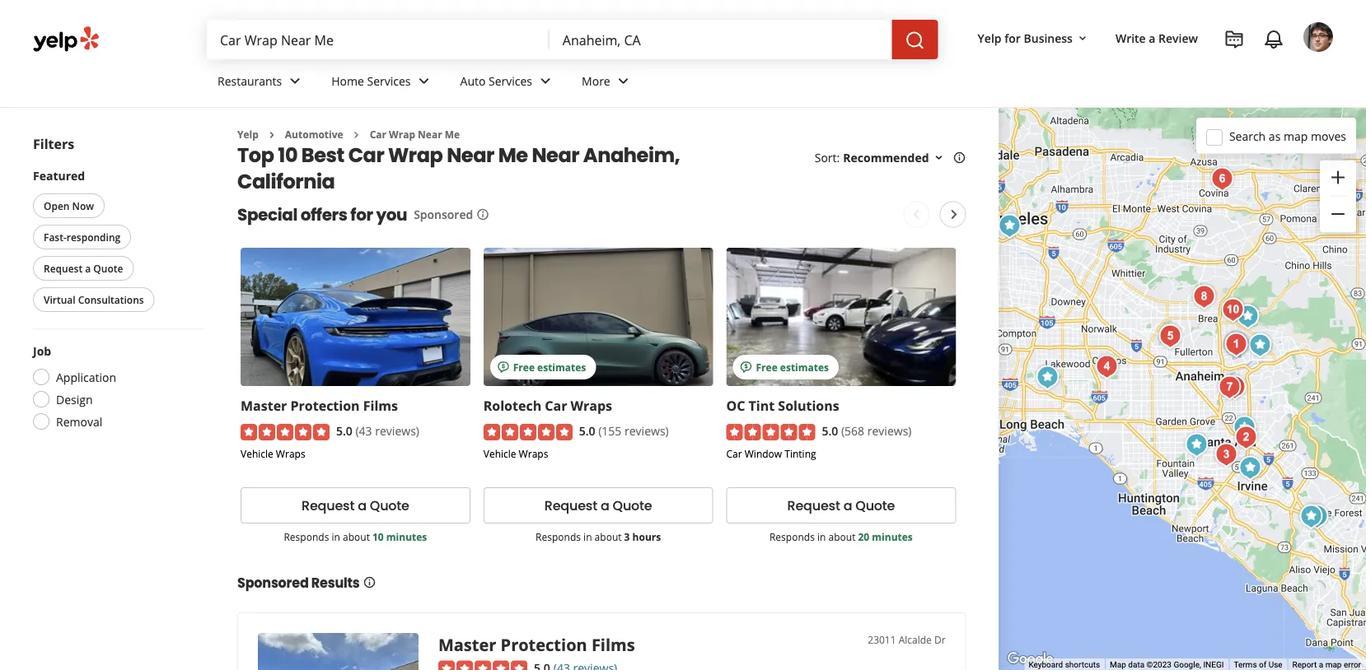 Task type: describe. For each thing, give the bounding box(es) containing it.
5.0 for films
[[336, 423, 353, 438]]

business categories element
[[204, 59, 1333, 107]]

20
[[858, 530, 870, 544]]

window
[[745, 447, 782, 461]]

consultations
[[78, 293, 144, 307]]

1 horizontal spatial master protection films link
[[438, 634, 635, 656]]

home services
[[331, 73, 411, 89]]

responds in about 20 minutes
[[770, 530, 913, 544]]

map
[[1110, 661, 1127, 671]]

results
[[311, 574, 360, 592]]

quote up responds in about 10 minutes
[[370, 496, 409, 515]]

fast-responding button
[[33, 225, 131, 250]]

vehicle wraps request a quote for car
[[484, 447, 652, 515]]

search
[[1230, 128, 1266, 144]]

car wrap near me link
[[370, 128, 460, 141]]

free estimates for tint
[[756, 360, 829, 374]]

for inside button
[[1005, 30, 1021, 46]]

none field near
[[563, 30, 879, 49]]

rolotech car wraps link
[[484, 397, 612, 414]]

car window tinting
[[726, 447, 816, 461]]

review
[[1159, 30, 1198, 46]]

dependable guys image
[[1210, 439, 1243, 472]]

request a quote button for rolotech
[[484, 487, 713, 524]]

24 chevron down v2 image for restaurants
[[285, 71, 305, 91]]

car inside top 10 best car wrap near me near anaheim, california
[[348, 141, 384, 169]]

minutes for films
[[386, 530, 427, 544]]

report a map error link
[[1293, 661, 1362, 671]]

rolotech
[[484, 397, 542, 414]]

oc
[[726, 397, 745, 414]]

wraps for rolotech car wraps
[[519, 447, 548, 461]]

oc tint solutions
[[726, 397, 840, 414]]

more link
[[569, 59, 647, 107]]

search as map moves
[[1230, 128, 1347, 144]]

oc wraps image
[[1188, 281, 1221, 314]]

Near text field
[[563, 30, 879, 49]]

oc tint solutions link
[[726, 397, 840, 414]]

oc tint shop image
[[1234, 452, 1267, 485]]

tinting
[[785, 447, 816, 461]]

responds in about 3 hours
[[536, 530, 661, 544]]

featured
[[33, 168, 85, 183]]

vehicle wraps request a quote for protection
[[241, 447, 409, 515]]

open now button
[[33, 194, 105, 218]]

yelp for business
[[978, 30, 1073, 46]]

Find text field
[[220, 30, 536, 49]]

wrap inside top 10 best car wrap near me near anaheim, california
[[388, 141, 443, 169]]

user actions element
[[965, 21, 1357, 122]]

yelp for business button
[[971, 23, 1096, 53]]

3
[[624, 530, 630, 544]]

sponsored for sponsored results
[[237, 574, 309, 592]]

business
[[1024, 30, 1073, 46]]

design
[[56, 392, 93, 408]]

car right rolotech
[[545, 397, 567, 414]]

search image
[[905, 31, 925, 50]]

virtual consultations button
[[33, 288, 155, 312]]

featured group
[[30, 167, 204, 316]]

services for auto services
[[489, 73, 532, 89]]

automotive
[[285, 128, 343, 141]]

electric auto films image
[[1244, 329, 1277, 362]]

master protection films image
[[1295, 501, 1328, 534]]

previous image
[[907, 205, 926, 225]]

home services link
[[318, 59, 447, 107]]

keyboard shortcuts
[[1029, 661, 1100, 671]]

quote up 20
[[856, 496, 895, 515]]

estimates for solutions
[[780, 360, 829, 374]]

the tint specialist image
[[1232, 300, 1265, 333]]

top
[[237, 141, 274, 169]]

home
[[331, 73, 364, 89]]

map region
[[862, 36, 1366, 671]]

2 horizontal spatial wraps
[[571, 397, 612, 414]]

fast-responding
[[44, 230, 121, 244]]

shortcuts
[[1065, 661, 1100, 671]]

sponsored results
[[237, 574, 360, 592]]

elevance image
[[1091, 351, 1124, 384]]

map for moves
[[1284, 128, 1308, 144]]

you
[[376, 203, 407, 226]]

free for car
[[513, 360, 535, 374]]

recommended
[[843, 150, 929, 166]]

master protection films for right master protection films link
[[438, 634, 635, 656]]

5.0 (155 reviews)
[[579, 423, 669, 438]]

moves
[[1311, 128, 1347, 144]]

today wraps image
[[1206, 163, 1239, 196]]

recommended button
[[843, 150, 946, 166]]

best
[[301, 141, 344, 169]]

0 horizontal spatial master
[[241, 397, 287, 414]]

a right write on the right
[[1149, 30, 1156, 46]]

more
[[582, 73, 610, 89]]

data
[[1129, 661, 1145, 671]]

16 info v2 image
[[953, 151, 966, 165]]

23011
[[868, 634, 896, 647]]

0 horizontal spatial me
[[445, 128, 460, 141]]

keyboard
[[1029, 661, 1063, 671]]

none field find
[[220, 30, 536, 49]]

terms of use link
[[1234, 661, 1283, 671]]

restaurants link
[[204, 59, 318, 107]]

auto services
[[460, 73, 532, 89]]

auto
[[460, 73, 486, 89]]

request inside featured group
[[44, 262, 83, 275]]

virtual
[[44, 293, 76, 307]]

write a review link
[[1109, 23, 1205, 53]]

car wrap near me
[[370, 128, 460, 141]]

virtual consultations
[[44, 293, 144, 307]]

keyboard shortcuts button
[[1029, 660, 1100, 671]]

yelp link
[[237, 128, 259, 141]]

5 star rating image for car
[[484, 424, 573, 440]]

about for films
[[343, 530, 370, 544]]

removal
[[56, 414, 102, 430]]

responding
[[67, 230, 121, 244]]

filters
[[33, 135, 74, 153]]

auto services link
[[447, 59, 569, 107]]

car right 16 chevron right v2 image
[[370, 128, 387, 141]]

me inside top 10 best car wrap near me near anaheim, california
[[498, 141, 528, 169]]

1 vertical spatial for
[[351, 203, 373, 226]]

a right the report
[[1319, 661, 1324, 671]]

request up responds in about 10 minutes
[[302, 496, 355, 515]]

in for films
[[332, 530, 340, 544]]

2 horizontal spatial near
[[532, 141, 580, 169]]

(43
[[356, 423, 372, 438]]

restaurants
[[218, 73, 282, 89]]

hours
[[633, 530, 661, 544]]

zoom in image
[[1329, 168, 1348, 187]]

free for tint
[[756, 360, 778, 374]]

5.0 (568 reviews)
[[822, 423, 912, 438]]

master protection films for left master protection films link
[[241, 397, 398, 414]]

films for left master protection films link
[[363, 397, 398, 414]]

stable wraps image
[[1228, 412, 1261, 445]]

yelp for yelp for business
[[978, 30, 1002, 46]]

films for right master protection films link
[[592, 634, 635, 656]]

rolotech car wraps
[[484, 397, 612, 414]]

terms of use
[[1234, 661, 1283, 671]]

16 chevron down v2 image for yelp for business
[[1076, 32, 1089, 45]]

map for error
[[1326, 661, 1342, 671]]

estimates for wraps
[[537, 360, 586, 374]]

(568
[[841, 423, 865, 438]]

16 free estimates v2 image for rolotech
[[497, 361, 510, 374]]

request up responds in about 3 hours
[[545, 496, 597, 515]]

1 horizontal spatial near
[[447, 141, 494, 169]]

a up responds in about 3 hours
[[601, 496, 610, 515]]

anaheim,
[[583, 141, 680, 169]]

offers
[[301, 203, 347, 226]]

google,
[[1174, 661, 1202, 671]]

0 vertical spatial 16 info v2 image
[[477, 208, 490, 221]]

0 horizontal spatial near
[[418, 128, 442, 141]]

reviews) for oc tint solutions
[[868, 423, 912, 438]]



Task type: vqa. For each thing, say whether or not it's contained in the screenshot.
The 24 Chevron Down V2 image inside Restaurants link
no



Task type: locate. For each thing, give the bounding box(es) containing it.
1 horizontal spatial 16 free estimates v2 image
[[740, 361, 753, 374]]

1 horizontal spatial sponsored
[[414, 207, 473, 222]]

0 horizontal spatial map
[[1284, 128, 1308, 144]]

free estimates link for rolotech car wraps
[[484, 248, 713, 386]]

1 horizontal spatial vehicle wraps request a quote
[[484, 447, 652, 515]]

vehicle
[[241, 447, 273, 461], [484, 447, 516, 461]]

about
[[343, 530, 370, 544], [595, 530, 622, 544], [829, 530, 856, 544]]

error
[[1344, 661, 1362, 671]]

services
[[367, 73, 411, 89], [489, 73, 532, 89]]

car right best
[[348, 141, 384, 169]]

james p. image
[[1304, 22, 1333, 52]]

near down home services link
[[418, 128, 442, 141]]

1 reviews) from the left
[[375, 423, 419, 438]]

in left the 3
[[584, 530, 592, 544]]

1 free estimates link from the left
[[484, 248, 713, 386]]

responds left 20
[[770, 530, 815, 544]]

in left 20
[[818, 530, 826, 544]]

solutions
[[778, 397, 840, 414]]

24 chevron down v2 image for home services
[[414, 71, 434, 91]]

0 vertical spatial 10
[[278, 141, 298, 169]]

©2023
[[1147, 661, 1172, 671]]

1 horizontal spatial free estimates
[[756, 360, 829, 374]]

1 vehicle from the left
[[241, 447, 273, 461]]

request up the responds in about 20 minutes
[[787, 496, 840, 515]]

2 horizontal spatial reviews)
[[868, 423, 912, 438]]

0 vertical spatial sponsored
[[414, 207, 473, 222]]

for left the you
[[351, 203, 373, 226]]

responds in about 10 minutes
[[284, 530, 427, 544]]

1 horizontal spatial map
[[1326, 661, 1342, 671]]

vehicle wraps request a quote up responds in about 3 hours
[[484, 447, 652, 515]]

request a quote button up the responds in about 20 minutes
[[726, 487, 956, 524]]

5.0 left (568 at the right of page
[[822, 423, 838, 438]]

california
[[237, 168, 335, 195]]

quote up the 3
[[613, 496, 652, 515]]

1 horizontal spatial none field
[[563, 30, 879, 49]]

1 horizontal spatial vehicle
[[484, 447, 516, 461]]

1 horizontal spatial 24 chevron down v2 image
[[414, 71, 434, 91]]

1 horizontal spatial protection
[[501, 634, 587, 656]]

sponsored down top 10 best car wrap near me near anaheim, california
[[414, 207, 473, 222]]

responds for tint
[[770, 530, 815, 544]]

about for solutions
[[829, 530, 856, 544]]

1 horizontal spatial wraps
[[519, 447, 548, 461]]

group
[[1320, 160, 1357, 233]]

16 chevron down v2 image inside yelp for business button
[[1076, 32, 1089, 45]]

none field up "business categories" element
[[563, 30, 879, 49]]

near down auto
[[447, 141, 494, 169]]

1 vertical spatial map
[[1326, 661, 1342, 671]]

0 vertical spatial for
[[1005, 30, 1021, 46]]

estimates up rolotech car wraps link
[[537, 360, 586, 374]]

map right as
[[1284, 128, 1308, 144]]

report a map error
[[1293, 661, 1362, 671]]

10
[[278, 141, 298, 169], [373, 530, 384, 544]]

0 horizontal spatial 16 free estimates v2 image
[[497, 361, 510, 374]]

vehicle for rolotech car wraps
[[484, 447, 516, 461]]

0 horizontal spatial reviews)
[[375, 423, 419, 438]]

2 horizontal spatial about
[[829, 530, 856, 544]]

sort:
[[815, 150, 840, 166]]

1 free from the left
[[513, 360, 535, 374]]

estimates
[[537, 360, 586, 374], [780, 360, 829, 374]]

1 vertical spatial master protection films link
[[438, 634, 635, 656]]

24 chevron down v2 image right restaurants
[[285, 71, 305, 91]]

0 vertical spatial yelp
[[978, 30, 1002, 46]]

reviews) for rolotech car wraps
[[625, 423, 669, 438]]

0 horizontal spatial in
[[332, 530, 340, 544]]

0 horizontal spatial free estimates
[[513, 360, 586, 374]]

1 24 chevron down v2 image from the left
[[285, 71, 305, 91]]

1 minutes from the left
[[386, 530, 427, 544]]

automotive link
[[285, 128, 343, 141]]

1 none field from the left
[[220, 30, 536, 49]]

2 responds from the left
[[536, 530, 581, 544]]

1 horizontal spatial estimates
[[780, 360, 829, 374]]

tint
[[749, 397, 775, 414]]

2 in from the left
[[584, 530, 592, 544]]

in
[[332, 530, 340, 544], [584, 530, 592, 544], [818, 530, 826, 544]]

essence motorsports image
[[1301, 501, 1334, 534]]

for left business
[[1005, 30, 1021, 46]]

0 horizontal spatial request a quote
[[44, 262, 123, 275]]

24 chevron down v2 image inside home services link
[[414, 71, 434, 91]]

none field up 'home services'
[[220, 30, 536, 49]]

0 horizontal spatial wraps
[[276, 447, 305, 461]]

0 vertical spatial master protection films link
[[241, 397, 398, 414]]

1 horizontal spatial master protection films
[[438, 634, 635, 656]]

5.0 for solutions
[[822, 423, 838, 438]]

map left error at right bottom
[[1326, 661, 1342, 671]]

1 vertical spatial protection
[[501, 634, 587, 656]]

24 chevron down v2 image for auto services
[[536, 71, 556, 91]]

1 about from the left
[[343, 530, 370, 544]]

option group
[[28, 343, 204, 435]]

1 vertical spatial master protection films
[[438, 634, 635, 656]]

16 chevron right v2 image
[[265, 128, 278, 142]]

open now
[[44, 199, 94, 213]]

16 info v2 image down top 10 best car wrap near me near anaheim, california
[[477, 208, 490, 221]]

0 vertical spatial films
[[363, 397, 398, 414]]

16 free estimates v2 image up oc
[[740, 361, 753, 374]]

2 free estimates link from the left
[[726, 248, 956, 386]]

master protection films link
[[241, 397, 398, 414], [438, 634, 635, 656]]

write
[[1116, 30, 1146, 46]]

free estimates link for oc tint solutions
[[726, 248, 956, 386]]

aggressive car wraps image
[[993, 210, 1026, 243]]

24 chevron down v2 image inside auto services link
[[536, 71, 556, 91]]

dynamic auto customs south coast image
[[1180, 429, 1213, 462]]

2 none field from the left
[[563, 30, 879, 49]]

for
[[1005, 30, 1021, 46], [351, 203, 373, 226]]

0 horizontal spatial vehicle
[[241, 447, 273, 461]]

None field
[[220, 30, 536, 49], [563, 30, 879, 49]]

0 vertical spatial 16 chevron down v2 image
[[1076, 32, 1089, 45]]

1 vertical spatial request a quote
[[787, 496, 895, 515]]

0 horizontal spatial about
[[343, 530, 370, 544]]

responds up sponsored results
[[284, 530, 329, 544]]

5.0 for wraps
[[579, 423, 596, 438]]

3 reviews) from the left
[[868, 423, 912, 438]]

request a quote inside featured group
[[44, 262, 123, 275]]

1 24 chevron down v2 image from the left
[[536, 71, 556, 91]]

5.0 left (43
[[336, 423, 353, 438]]

1 5.0 from the left
[[336, 423, 353, 438]]

a up responds in about 10 minutes
[[358, 496, 367, 515]]

wraps for master protection films
[[276, 447, 305, 461]]

16 chevron down v2 image for recommended
[[933, 151, 946, 165]]

0 horizontal spatial master protection films
[[241, 397, 398, 414]]

24 chevron down v2 image inside more link
[[614, 71, 634, 91]]

16 chevron down v2 image left 16 info v2 icon
[[933, 151, 946, 165]]

reviews) right (43
[[375, 423, 419, 438]]

responds left the 3
[[536, 530, 581, 544]]

free estimates for car
[[513, 360, 586, 374]]

alcalde
[[899, 634, 932, 647]]

map
[[1284, 128, 1308, 144], [1326, 661, 1342, 671]]

free estimates
[[513, 360, 586, 374], [756, 360, 829, 374]]

free estimates up oc tint solutions
[[756, 360, 829, 374]]

request a quote button
[[33, 256, 134, 281], [241, 487, 470, 524], [484, 487, 713, 524], [726, 487, 956, 524]]

1 horizontal spatial free
[[756, 360, 778, 374]]

oc tint solutions image
[[1220, 328, 1253, 361]]

sync wraps image
[[1218, 371, 1251, 404]]

as
[[1269, 128, 1281, 144]]

2 vehicle from the left
[[484, 447, 516, 461]]

0 vertical spatial map
[[1284, 128, 1308, 144]]

0 horizontal spatial 24 chevron down v2 image
[[536, 71, 556, 91]]

5.0
[[336, 423, 353, 438], [579, 423, 596, 438], [822, 423, 838, 438]]

0 horizontal spatial master protection films link
[[241, 397, 398, 414]]

a inside group
[[85, 262, 91, 275]]

0 horizontal spatial estimates
[[537, 360, 586, 374]]

1 services from the left
[[367, 73, 411, 89]]

3 in from the left
[[818, 530, 826, 544]]

yelp
[[978, 30, 1002, 46], [237, 128, 259, 141]]

special offers for you
[[237, 203, 407, 226]]

5.0 (43 reviews)
[[336, 423, 419, 438]]

free estimates up rolotech car wraps
[[513, 360, 586, 374]]

0 horizontal spatial for
[[351, 203, 373, 226]]

yelp inside button
[[978, 30, 1002, 46]]

3 responds from the left
[[770, 530, 815, 544]]

inegi
[[1204, 661, 1224, 671]]

3 about from the left
[[829, 530, 856, 544]]

2 16 free estimates v2 image from the left
[[740, 361, 753, 374]]

1 estimates from the left
[[537, 360, 586, 374]]

ceramic my car image
[[1213, 371, 1246, 404]]

near
[[418, 128, 442, 141], [447, 141, 494, 169], [532, 141, 580, 169]]

evolve film concepts image
[[1217, 294, 1250, 327]]

rc1 wraps image
[[1031, 361, 1064, 394]]

free up rolotech
[[513, 360, 535, 374]]

0 horizontal spatial protection
[[291, 397, 360, 414]]

about left 20
[[829, 530, 856, 544]]

wraps
[[571, 397, 612, 414], [276, 447, 305, 461], [519, 447, 548, 461]]

2 reviews) from the left
[[625, 423, 669, 438]]

16 free estimates v2 image
[[497, 361, 510, 374], [740, 361, 753, 374]]

None search field
[[207, 20, 942, 59]]

2 horizontal spatial in
[[818, 530, 826, 544]]

request a quote for request a quote button under fast-responding button
[[44, 262, 123, 275]]

near left anaheim,
[[532, 141, 580, 169]]

1 vertical spatial 16 chevron down v2 image
[[933, 151, 946, 165]]

0 horizontal spatial services
[[367, 73, 411, 89]]

0 horizontal spatial none field
[[220, 30, 536, 49]]

use
[[1269, 661, 1283, 671]]

now
[[72, 199, 94, 213]]

reviews) right (568 at the right of page
[[868, 423, 912, 438]]

16 chevron down v2 image inside "recommended" 'popup button'
[[933, 151, 946, 165]]

projects image
[[1225, 30, 1244, 49]]

0 horizontal spatial sponsored
[[237, 574, 309, 592]]

request
[[44, 262, 83, 275], [302, 496, 355, 515], [545, 496, 597, 515], [787, 496, 840, 515]]

1 horizontal spatial minutes
[[872, 530, 913, 544]]

vehicle wraps request a quote down (43
[[241, 447, 409, 515]]

terms
[[1234, 661, 1257, 671]]

3 5.0 from the left
[[822, 423, 838, 438]]

1 vertical spatial master
[[438, 634, 496, 656]]

0 vertical spatial master
[[241, 397, 287, 414]]

reviews) right '(155'
[[625, 423, 669, 438]]

in for wraps
[[584, 530, 592, 544]]

2 5.0 from the left
[[579, 423, 596, 438]]

1 horizontal spatial reviews)
[[625, 423, 669, 438]]

films
[[363, 397, 398, 414], [592, 634, 635, 656]]

master
[[241, 397, 287, 414], [438, 634, 496, 656]]

zoom out image
[[1329, 204, 1348, 224]]

2 24 chevron down v2 image from the left
[[614, 71, 634, 91]]

services right auto
[[489, 73, 532, 89]]

in for solutions
[[818, 530, 826, 544]]

5 star rating image for tint
[[726, 424, 816, 440]]

about left the 3
[[595, 530, 622, 544]]

vehicle for master protection films
[[241, 447, 273, 461]]

2 estimates from the left
[[780, 360, 829, 374]]

1 responds from the left
[[284, 530, 329, 544]]

responds
[[284, 530, 329, 544], [536, 530, 581, 544], [770, 530, 815, 544]]

special
[[237, 203, 297, 226]]

option group containing job
[[28, 343, 204, 435]]

free estimates link
[[484, 248, 713, 386], [726, 248, 956, 386]]

write a review
[[1116, 30, 1198, 46]]

1 horizontal spatial yelp
[[978, 30, 1002, 46]]

1 vertical spatial sponsored
[[237, 574, 309, 592]]

dynamic auto customs image
[[1230, 422, 1263, 455]]

request up virtual
[[44, 262, 83, 275]]

24 chevron down v2 image inside restaurants "link"
[[285, 71, 305, 91]]

1 horizontal spatial films
[[592, 634, 635, 656]]

24 chevron down v2 image right more
[[614, 71, 634, 91]]

free up tint
[[756, 360, 778, 374]]

report
[[1293, 661, 1317, 671]]

services inside auto services link
[[489, 73, 532, 89]]

16 chevron down v2 image
[[1076, 32, 1089, 45], [933, 151, 946, 165]]

5.0 left '(155'
[[579, 423, 596, 438]]

yelp left 16 chevron right v2 icon
[[237, 128, 259, 141]]

top 10 best car wrap near me near anaheim, california
[[237, 141, 680, 195]]

0 horizontal spatial 5.0
[[336, 423, 353, 438]]

2 24 chevron down v2 image from the left
[[414, 71, 434, 91]]

wrap la image
[[1154, 320, 1187, 353]]

24 chevron down v2 image
[[536, 71, 556, 91], [614, 71, 634, 91]]

0 vertical spatial request a quote
[[44, 262, 123, 275]]

0 horizontal spatial 16 chevron down v2 image
[[933, 151, 946, 165]]

open
[[44, 199, 70, 213]]

0 horizontal spatial responds
[[284, 530, 329, 544]]

request a quote
[[44, 262, 123, 275], [787, 496, 895, 515]]

quote inside featured group
[[93, 262, 123, 275]]

next image
[[944, 205, 964, 225]]

services for home services
[[367, 73, 411, 89]]

2 about from the left
[[595, 530, 622, 544]]

responds for car
[[536, 530, 581, 544]]

1 vertical spatial 16 info v2 image
[[363, 576, 376, 589]]

in up results
[[332, 530, 340, 544]]

1 vertical spatial yelp
[[237, 128, 259, 141]]

1 vertical spatial films
[[592, 634, 635, 656]]

1 16 free estimates v2 image from the left
[[497, 361, 510, 374]]

2 minutes from the left
[[872, 530, 913, 544]]

1 free estimates from the left
[[513, 360, 586, 374]]

yelp left business
[[978, 30, 1002, 46]]

1 vertical spatial 10
[[373, 530, 384, 544]]

fast-
[[44, 230, 67, 244]]

request a quote button for master
[[241, 487, 470, 524]]

1 vehicle wraps request a quote from the left
[[241, 447, 409, 515]]

0 horizontal spatial 16 info v2 image
[[363, 576, 376, 589]]

0 vertical spatial protection
[[291, 397, 360, 414]]

of
[[1259, 661, 1267, 671]]

1 horizontal spatial 16 info v2 image
[[477, 208, 490, 221]]

0 horizontal spatial free
[[513, 360, 535, 374]]

sponsored left results
[[237, 574, 309, 592]]

16 info v2 image
[[477, 208, 490, 221], [363, 576, 376, 589]]

reviews)
[[375, 423, 419, 438], [625, 423, 669, 438], [868, 423, 912, 438]]

0 horizontal spatial 10
[[278, 141, 298, 169]]

request a quote down fast-responding button
[[44, 262, 123, 275]]

16 free estimates v2 image up rolotech
[[497, 361, 510, 374]]

23011 alcalde dr
[[868, 634, 946, 647]]

0 horizontal spatial 24 chevron down v2 image
[[285, 71, 305, 91]]

1 in from the left
[[332, 530, 340, 544]]

request a quote button down fast-responding button
[[33, 256, 134, 281]]

1 horizontal spatial in
[[584, 530, 592, 544]]

google image
[[1003, 649, 1058, 671]]

about up results
[[343, 530, 370, 544]]

dr
[[935, 634, 946, 647]]

request a quote button for oc
[[726, 487, 956, 524]]

1 horizontal spatial services
[[489, 73, 532, 89]]

reviews) for master protection films
[[375, 423, 419, 438]]

sponsored for sponsored
[[414, 207, 473, 222]]

1 horizontal spatial request a quote
[[787, 496, 895, 515]]

rolotech car wraps image
[[1220, 328, 1253, 361], [1220, 328, 1253, 361]]

24 chevron down v2 image
[[285, 71, 305, 91], [414, 71, 434, 91]]

1 horizontal spatial 16 chevron down v2 image
[[1076, 32, 1089, 45]]

request a quote button up responds in about 3 hours
[[484, 487, 713, 524]]

1 horizontal spatial responds
[[536, 530, 581, 544]]

16 free estimates v2 image for oc
[[740, 361, 753, 374]]

1 horizontal spatial 5.0
[[579, 423, 596, 438]]

services inside home services link
[[367, 73, 411, 89]]

request a quote button up responds in about 10 minutes
[[241, 487, 470, 524]]

2 services from the left
[[489, 73, 532, 89]]

1 horizontal spatial master
[[438, 634, 496, 656]]

job
[[33, 343, 51, 359]]

2 horizontal spatial responds
[[770, 530, 815, 544]]

services right the home
[[367, 73, 411, 89]]

24 chevron down v2 image for more
[[614, 71, 634, 91]]

about for wraps
[[595, 530, 622, 544]]

quote up consultations
[[93, 262, 123, 275]]

1 horizontal spatial 24 chevron down v2 image
[[614, 71, 634, 91]]

minutes for solutions
[[872, 530, 913, 544]]

2 free estimates from the left
[[756, 360, 829, 374]]

free
[[513, 360, 535, 374], [756, 360, 778, 374]]

1 horizontal spatial 10
[[373, 530, 384, 544]]

estimates up solutions
[[780, 360, 829, 374]]

0 horizontal spatial yelp
[[237, 128, 259, 141]]

2 free from the left
[[756, 360, 778, 374]]

5 star rating image
[[241, 424, 330, 440], [484, 424, 573, 440], [726, 424, 816, 440], [438, 661, 527, 671]]

0 horizontal spatial films
[[363, 397, 398, 414]]

yelp for yelp link
[[237, 128, 259, 141]]

16 chevron right v2 image
[[350, 128, 363, 142]]

me
[[445, 128, 460, 141], [498, 141, 528, 169]]

1 horizontal spatial free estimates link
[[726, 248, 956, 386]]

0 horizontal spatial minutes
[[386, 530, 427, 544]]

request a quote for request a quote button corresponding to oc
[[787, 496, 895, 515]]

1 horizontal spatial about
[[595, 530, 622, 544]]

1 horizontal spatial for
[[1005, 30, 1021, 46]]

10 inside top 10 best car wrap near me near anaheim, california
[[278, 141, 298, 169]]

1 horizontal spatial me
[[498, 141, 528, 169]]

0 horizontal spatial free estimates link
[[484, 248, 713, 386]]

notifications image
[[1264, 30, 1284, 49]]

5 star rating image for protection
[[241, 424, 330, 440]]

map data ©2023 google, inegi
[[1110, 661, 1224, 671]]

2 vehicle wraps request a quote from the left
[[484, 447, 652, 515]]

request a quote up the responds in about 20 minutes
[[787, 496, 895, 515]]

2 horizontal spatial 5.0
[[822, 423, 838, 438]]

0 horizontal spatial vehicle wraps request a quote
[[241, 447, 409, 515]]

car left window
[[726, 447, 742, 461]]

16 chevron down v2 image right business
[[1076, 32, 1089, 45]]

a down fast-responding button
[[85, 262, 91, 275]]

protection
[[291, 397, 360, 414], [501, 634, 587, 656]]

16 info v2 image right results
[[363, 576, 376, 589]]

24 chevron down v2 image left auto
[[414, 71, 434, 91]]

application
[[56, 370, 116, 385]]

responds for protection
[[284, 530, 329, 544]]

a up the responds in about 20 minutes
[[844, 496, 852, 515]]

0 vertical spatial master protection films
[[241, 397, 398, 414]]

24 chevron down v2 image right auto services
[[536, 71, 556, 91]]



